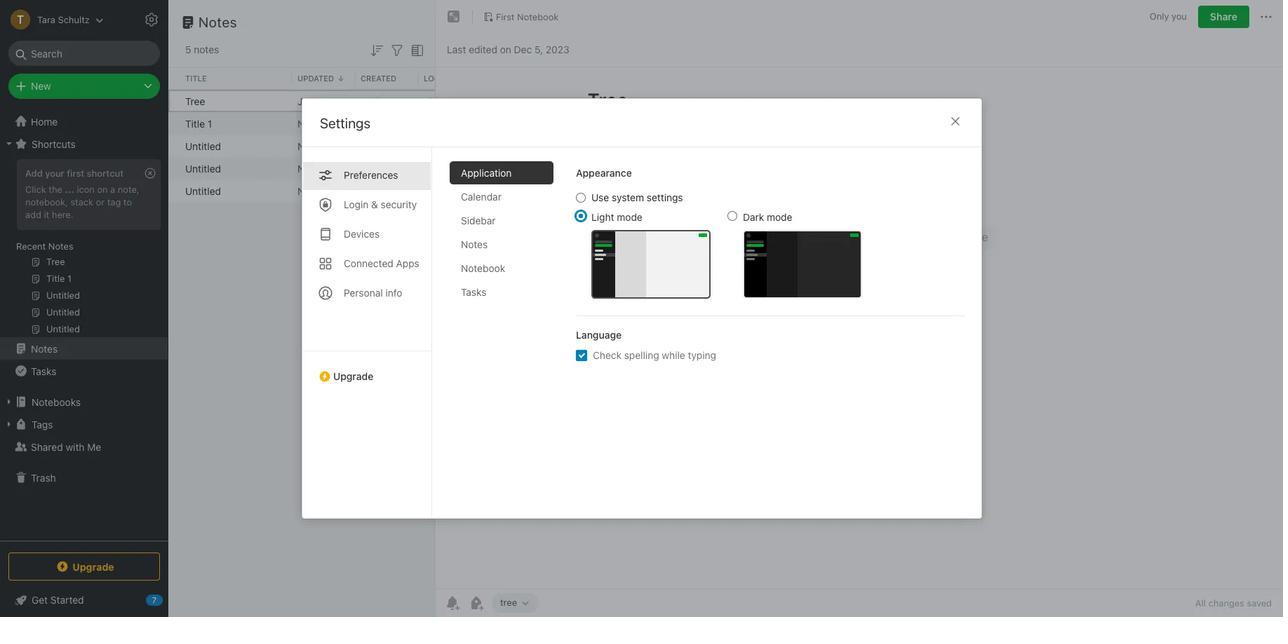 Task type: describe. For each thing, give the bounding box(es) containing it.
application
[[461, 167, 511, 179]]

note window element
[[436, 0, 1283, 617]]

shortcuts
[[32, 138, 76, 150]]

untitled for nov 27
[[185, 140, 221, 152]]

changes
[[1209, 598, 1245, 609]]

first for 1 min ago
[[424, 95, 444, 107]]

first for nov 27
[[424, 140, 444, 152]]

&
[[371, 199, 378, 210]]

1 nov 14 from the left
[[297, 162, 329, 174]]

settings
[[646, 192, 683, 203]]

Light mode radio
[[576, 211, 585, 221]]

27 down 28
[[318, 140, 329, 152]]

add tag image
[[468, 595, 485, 612]]

you
[[1172, 11, 1187, 22]]

notebook for nov 27
[[446, 140, 491, 152]]

the
[[49, 184, 62, 195]]

sidebar tab
[[449, 209, 553, 232]]

info
[[385, 287, 402, 299]]

edited
[[469, 43, 497, 55]]

first inside button
[[496, 11, 515, 22]]

new
[[31, 80, 51, 92]]

login & security
[[343, 199, 417, 210]]

shortcut
[[87, 168, 124, 179]]

notes inside note list element
[[199, 14, 237, 30]]

27 for 27
[[381, 140, 393, 152]]

2 nov 13 from the left
[[361, 185, 392, 197]]

1 14 from the left
[[318, 162, 329, 174]]

first notebook for 1 min ago
[[424, 95, 491, 107]]

dark
[[743, 211, 764, 223]]

icon
[[77, 184, 95, 195]]

ago
[[387, 95, 404, 107]]

5,
[[535, 43, 543, 55]]

first notebook inside button
[[496, 11, 559, 22]]

untitled for nov 13
[[185, 185, 221, 197]]

tasks inside tab
[[461, 286, 486, 298]]

0 horizontal spatial upgrade
[[72, 561, 114, 573]]

click the ...
[[25, 184, 74, 195]]

tree button
[[492, 594, 539, 613]]

trash link
[[0, 467, 168, 489]]

first notebook button
[[478, 7, 564, 27]]

just now
[[297, 95, 338, 107]]

notes link
[[0, 337, 168, 360]]

calendar
[[461, 191, 501, 203]]

share
[[1210, 11, 1238, 22]]

icon on a note, notebook, stack or tag to add it here.
[[25, 184, 139, 220]]

light
[[591, 211, 614, 223]]

notebook tab
[[449, 257, 553, 280]]

personal
[[343, 287, 383, 299]]

trash
[[31, 472, 56, 484]]

title 1
[[185, 118, 212, 129]]

on inside icon on a note, notebook, stack or tag to add it here.
[[97, 184, 108, 195]]

tag
[[107, 196, 121, 208]]

check spelling while typing
[[593, 349, 716, 361]]

check
[[593, 349, 621, 361]]

use system settings
[[591, 192, 683, 203]]

tasks inside button
[[31, 365, 56, 377]]

only you
[[1150, 11, 1187, 22]]

5
[[185, 43, 191, 55]]

all
[[1195, 598, 1206, 609]]

application tab
[[449, 161, 553, 185]]

1 min ago
[[361, 95, 404, 107]]

tree
[[185, 95, 205, 107]]

notebooks link
[[0, 391, 168, 413]]

nov 28
[[297, 118, 330, 129]]

0 vertical spatial 1
[[361, 95, 365, 107]]

security
[[380, 199, 417, 210]]

title for title 1
[[185, 118, 205, 129]]

notebook inside tab
[[461, 262, 505, 274]]

first for nov 14
[[424, 162, 444, 174]]

notebook for nov 14
[[446, 162, 491, 174]]

nov 27 for 27
[[361, 140, 393, 152]]

group containing add your first shortcut
[[0, 155, 168, 343]]

add
[[25, 168, 43, 179]]

location
[[424, 73, 464, 83]]

to
[[123, 196, 132, 208]]

created
[[361, 73, 396, 83]]

1 nov 13 from the left
[[297, 185, 329, 197]]

typing
[[688, 349, 716, 361]]

connected apps
[[343, 257, 419, 269]]

shortcuts button
[[0, 133, 168, 155]]

2023
[[546, 43, 570, 55]]

close image
[[947, 113, 964, 130]]

now
[[319, 95, 338, 107]]

notes tab
[[449, 233, 553, 256]]

note,
[[118, 184, 139, 195]]

option group containing use system settings
[[576, 192, 862, 299]]

preferences
[[343, 169, 398, 181]]

personal info
[[343, 287, 402, 299]]

shared with me link
[[0, 436, 168, 458]]

first notebook for nov 14
[[424, 162, 491, 174]]

tags button
[[0, 413, 168, 436]]

mode for dark mode
[[767, 211, 792, 223]]

it
[[44, 209, 49, 220]]

expand note image
[[446, 8, 462, 25]]

appearance
[[576, 167, 632, 179]]

recent notes
[[16, 241, 73, 252]]

language
[[576, 329, 621, 341]]

min
[[368, 95, 384, 107]]

tab list for appearance
[[449, 161, 564, 518]]

2 13 from the left
[[381, 185, 392, 197]]

2 nov 14 from the left
[[361, 162, 392, 174]]

on inside note window element
[[500, 43, 511, 55]]

dark mode
[[743, 211, 792, 223]]

new button
[[8, 74, 160, 99]]



Task type: locate. For each thing, give the bounding box(es) containing it.
1 vertical spatial title
[[185, 118, 205, 129]]

mode for light mode
[[617, 211, 642, 223]]

None search field
[[18, 41, 150, 66]]

5 notes
[[185, 43, 219, 55]]

title
[[185, 73, 207, 83], [185, 118, 205, 129]]

system
[[611, 192, 644, 203]]

notes up "tasks" button at the bottom left of the page
[[31, 343, 58, 355]]

1 vertical spatial on
[[97, 184, 108, 195]]

0 vertical spatial title
[[185, 73, 207, 83]]

0 vertical spatial on
[[500, 43, 511, 55]]

row group
[[168, 67, 741, 90], [168, 90, 671, 202]]

notebook down application
[[446, 185, 491, 197]]

tab list containing application
[[449, 161, 564, 518]]

0 horizontal spatial tab list
[[302, 147, 432, 518]]

here.
[[52, 209, 73, 220]]

just
[[297, 95, 317, 107]]

0 vertical spatial tasks
[[461, 286, 486, 298]]

1 13 from the left
[[318, 185, 329, 197]]

0 horizontal spatial upgrade button
[[8, 553, 160, 581]]

notes
[[194, 43, 219, 55]]

tree
[[0, 110, 168, 540]]

nov 13 down nov 28
[[297, 185, 329, 197]]

last
[[447, 43, 466, 55]]

settings tooltip
[[156, 6, 224, 33]]

nov 14 up &
[[361, 162, 392, 174]]

2 untitled from the top
[[185, 162, 221, 174]]

last edited on dec 5, 2023
[[447, 43, 570, 55]]

27 down '1 min ago' on the top of page
[[381, 118, 393, 129]]

27
[[381, 118, 393, 129], [318, 140, 329, 152], [381, 140, 393, 152]]

with
[[66, 441, 85, 453]]

shared
[[31, 441, 63, 453]]

light mode
[[591, 211, 642, 223]]

2 row group from the top
[[168, 90, 671, 202]]

first notebook down application
[[424, 185, 491, 197]]

0 horizontal spatial 14
[[318, 162, 329, 174]]

1 vertical spatial upgrade
[[72, 561, 114, 573]]

0 vertical spatial untitled
[[185, 140, 221, 152]]

2 mode from the left
[[767, 211, 792, 223]]

27 for 28
[[381, 118, 393, 129]]

home link
[[0, 110, 168, 133]]

nov 13 up &
[[361, 185, 392, 197]]

on left dec in the left top of the page
[[500, 43, 511, 55]]

first notebook down location in the left of the page
[[424, 95, 491, 107]]

tree containing home
[[0, 110, 168, 540]]

first for nov 13
[[424, 185, 444, 197]]

13
[[318, 185, 329, 197], [381, 185, 392, 197]]

or
[[96, 196, 105, 208]]

1 vertical spatial 1
[[208, 118, 212, 129]]

all changes saved
[[1195, 598, 1272, 609]]

dec
[[514, 43, 532, 55]]

1 horizontal spatial 14
[[381, 162, 392, 174]]

2 vertical spatial untitled
[[185, 185, 221, 197]]

1 mode from the left
[[617, 211, 642, 223]]

home
[[31, 115, 58, 127]]

click
[[25, 184, 46, 195]]

stack
[[70, 196, 93, 208]]

add
[[25, 209, 41, 220]]

nov 14
[[297, 162, 329, 174], [361, 162, 392, 174]]

notebooks
[[32, 396, 81, 408]]

notes inside tab
[[461, 239, 487, 250]]

add your first shortcut
[[25, 168, 124, 179]]

title for title
[[185, 73, 207, 83]]

tab list containing preferences
[[302, 147, 432, 518]]

0 horizontal spatial on
[[97, 184, 108, 195]]

0 horizontal spatial mode
[[617, 211, 642, 223]]

first notebook for nov 27
[[424, 140, 491, 152]]

tab list
[[302, 147, 432, 518], [449, 161, 564, 518]]

upgrade button inside tab list
[[302, 351, 431, 388]]

recent
[[16, 241, 46, 252]]

notebook up calendar
[[446, 162, 491, 174]]

notebook up application
[[446, 140, 491, 152]]

on
[[500, 43, 511, 55], [97, 184, 108, 195]]

2 title from the top
[[185, 118, 205, 129]]

nov 27 down nov 28
[[297, 140, 329, 152]]

0 horizontal spatial nov 14
[[297, 162, 329, 174]]

tree
[[500, 597, 517, 608]]

0 vertical spatial settings
[[177, 13, 213, 25]]

settings down now
[[320, 115, 370, 131]]

first notebook
[[496, 11, 559, 22], [424, 95, 491, 107], [424, 140, 491, 152], [424, 162, 491, 174], [424, 185, 491, 197]]

title down tree
[[185, 118, 205, 129]]

settings inside tooltip
[[177, 13, 213, 25]]

first notebook up calendar
[[424, 162, 491, 174]]

first notebook for nov 13
[[424, 185, 491, 197]]

0 horizontal spatial 13
[[318, 185, 329, 197]]

mode
[[617, 211, 642, 223], [767, 211, 792, 223]]

notebook for nov 13
[[446, 185, 491, 197]]

first notebook up dec in the left top of the page
[[496, 11, 559, 22]]

1 horizontal spatial nov 14
[[361, 162, 392, 174]]

1 horizontal spatial settings
[[320, 115, 370, 131]]

settings
[[177, 13, 213, 25], [320, 115, 370, 131]]

your
[[45, 168, 64, 179]]

0 vertical spatial upgrade button
[[302, 351, 431, 388]]

1
[[361, 95, 365, 107], [208, 118, 212, 129]]

updated
[[297, 73, 334, 83]]

1 title from the top
[[185, 73, 207, 83]]

1 horizontal spatial nov 13
[[361, 185, 392, 197]]

14 down 28
[[318, 162, 329, 174]]

notebook,
[[25, 196, 68, 208]]

shared with me
[[31, 441, 101, 453]]

untitled
[[185, 140, 221, 152], [185, 162, 221, 174], [185, 185, 221, 197]]

only
[[1150, 11, 1169, 22]]

nov 27 for 28
[[361, 118, 393, 129]]

...
[[65, 184, 74, 195]]

1 horizontal spatial tab list
[[449, 161, 564, 518]]

notebook for 1 min ago
[[446, 95, 491, 107]]

mode right "dark"
[[767, 211, 792, 223]]

1 horizontal spatial mode
[[767, 211, 792, 223]]

nov 27 down min
[[361, 118, 393, 129]]

0 horizontal spatial nov 13
[[297, 185, 329, 197]]

spelling
[[624, 349, 659, 361]]

1 horizontal spatial upgrade
[[333, 370, 373, 382]]

Use system settings radio
[[576, 193, 585, 203]]

0 horizontal spatial 1
[[208, 118, 212, 129]]

connected
[[343, 257, 393, 269]]

3 untitled from the top
[[185, 185, 221, 197]]

title up tree
[[185, 73, 207, 83]]

use
[[591, 192, 609, 203]]

login
[[343, 199, 368, 210]]

tab list for application
[[302, 147, 432, 518]]

saved
[[1247, 598, 1272, 609]]

apps
[[396, 257, 419, 269]]

row group containing title
[[168, 67, 741, 90]]

untitled for nov 14
[[185, 162, 221, 174]]

1 horizontal spatial on
[[500, 43, 511, 55]]

notebook up 5,
[[517, 11, 559, 22]]

tasks tab
[[449, 281, 553, 304]]

row group containing tree
[[168, 90, 671, 202]]

settings image
[[143, 11, 160, 28]]

mode down system
[[617, 211, 642, 223]]

expand notebooks image
[[4, 396, 15, 408]]

tags
[[32, 419, 53, 430]]

1 horizontal spatial upgrade button
[[302, 351, 431, 388]]

28
[[318, 118, 330, 129]]

1 horizontal spatial tasks
[[461, 286, 486, 298]]

2 14 from the left
[[381, 162, 392, 174]]

notebook
[[517, 11, 559, 22], [446, 95, 491, 107], [446, 140, 491, 152], [446, 162, 491, 174], [446, 185, 491, 197], [461, 262, 505, 274]]

share button
[[1198, 6, 1250, 28]]

a
[[110, 184, 115, 195]]

settings up the 5
[[177, 13, 213, 25]]

0 horizontal spatial settings
[[177, 13, 213, 25]]

note list element
[[168, 0, 741, 617]]

0 horizontal spatial tasks
[[31, 365, 56, 377]]

Dark mode radio
[[727, 211, 737, 221]]

me
[[87, 441, 101, 453]]

notebook down location in the left of the page
[[446, 95, 491, 107]]

option group
[[576, 192, 862, 299]]

sidebar
[[461, 215, 495, 227]]

tasks
[[461, 286, 486, 298], [31, 365, 56, 377]]

tasks button
[[0, 360, 168, 382]]

while
[[662, 349, 685, 361]]

1 vertical spatial settings
[[320, 115, 370, 131]]

1 vertical spatial tasks
[[31, 365, 56, 377]]

notes up notes
[[199, 14, 237, 30]]

first notebook up application
[[424, 140, 491, 152]]

1 horizontal spatial 1
[[361, 95, 365, 107]]

tasks up notebooks
[[31, 365, 56, 377]]

notes right recent
[[48, 241, 73, 252]]

nov 27
[[361, 118, 393, 129], [297, 140, 329, 152], [361, 140, 393, 152]]

notebook inside button
[[517, 11, 559, 22]]

first
[[67, 168, 84, 179]]

1 vertical spatial upgrade button
[[8, 553, 160, 581]]

calendar tab
[[449, 185, 553, 208]]

notebook down notes tab
[[461, 262, 505, 274]]

1 horizontal spatial 13
[[381, 185, 392, 197]]

nov 27 up preferences
[[361, 140, 393, 152]]

tasks down notebook tab
[[461, 286, 486, 298]]

1 row group from the top
[[168, 67, 741, 90]]

notes inside group
[[48, 241, 73, 252]]

Note Editor text field
[[436, 67, 1283, 589]]

group
[[0, 155, 168, 343]]

upgrade
[[333, 370, 373, 382], [72, 561, 114, 573]]

expand tags image
[[4, 419, 15, 430]]

devices
[[343, 228, 379, 240]]

1 untitled from the top
[[185, 140, 221, 152]]

1 vertical spatial untitled
[[185, 162, 221, 174]]

on left a
[[97, 184, 108, 195]]

Search text field
[[18, 41, 150, 66]]

0 vertical spatial upgrade
[[333, 370, 373, 382]]

Check spelling while typing checkbox
[[576, 350, 587, 361]]

notes down sidebar
[[461, 239, 487, 250]]

27 up preferences
[[381, 140, 393, 152]]

14 up login & security
[[381, 162, 392, 174]]

add a reminder image
[[444, 595, 461, 612]]

row group inside note list element
[[168, 90, 671, 202]]

nov 14 down nov 28
[[297, 162, 329, 174]]

upgrade button
[[302, 351, 431, 388], [8, 553, 160, 581]]



Task type: vqa. For each thing, say whether or not it's contained in the screenshot.


